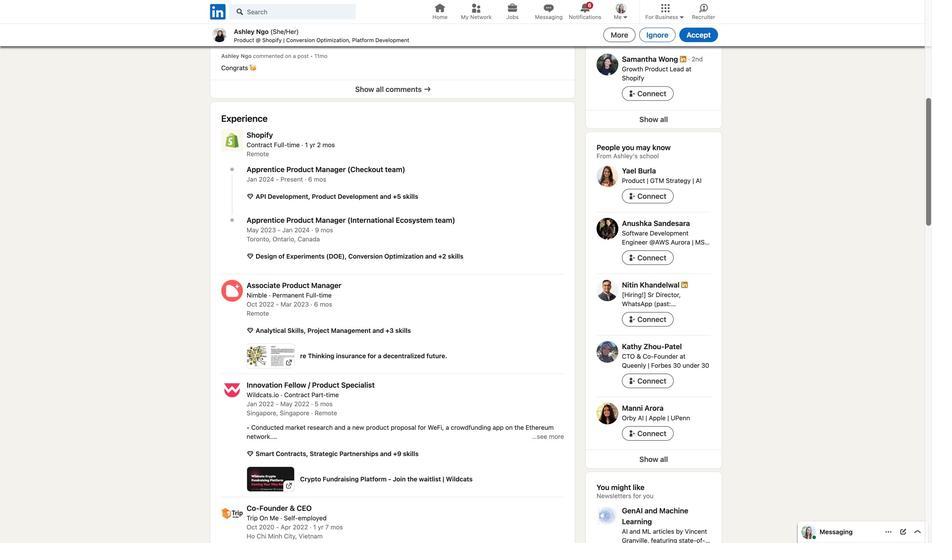 Task type: describe. For each thing, give the bounding box(es) containing it.
premium member image for samantha wong profile picture
[[680, 56, 686, 62]]

samantha wong profile picture image
[[597, 54, 619, 75]]

3 icon image from the top
[[247, 327, 254, 335]]

for business image
[[678, 14, 686, 21]]

thumbnail for crypto fundraising platform - join the waitlist | wildcats element
[[247, 467, 298, 492]]

thumbnail for re thinking insurance for a decentralized future. element
[[247, 344, 298, 369]]

1 icon image from the top
[[247, 193, 254, 200]]

premium member image
[[680, 56, 686, 62]]

manni arora profile picture image
[[597, 403, 619, 425]]

ashley ngo image
[[212, 28, 227, 42]]

small image
[[622, 14, 629, 21]]

Search text field
[[229, 4, 356, 20]]

shopify logo image
[[221, 130, 243, 151]]

trip on me  logo image
[[221, 503, 243, 525]]

image for genai and machine learning image
[[597, 506, 619, 528]]

2 icon image from the top
[[247, 253, 254, 260]]

yael burla profile picture image
[[597, 165, 619, 187]]



Task type: locate. For each thing, give the bounding box(es) containing it.
anushka sandesara profile picture image
[[597, 218, 619, 240]]

wildcats logo image
[[221, 380, 243, 402]]

nimblr insurance logo image
[[221, 280, 243, 302]]

premium member image for nitin khandelwal profile picture
[[682, 282, 688, 288]]

claire pajot image
[[616, 3, 627, 14]]

kathy zhou-patel profile picture image
[[597, 341, 619, 363]]

icon image
[[247, 193, 254, 200], [247, 253, 254, 260], [247, 327, 254, 335], [247, 451, 254, 458]]

claire pajot image
[[802, 525, 816, 540]]

linkedin image
[[209, 2, 227, 21]]

4 icon image from the top
[[247, 451, 254, 458]]

nitin khandelwal profile picture image
[[597, 280, 619, 302]]

linkedin image
[[209, 2, 227, 21]]

premium member image
[[680, 56, 686, 62], [682, 282, 688, 288], [682, 282, 688, 288]]

ivana mitrovic profile picture image
[[597, 1, 619, 23]]



Task type: vqa. For each thing, say whether or not it's contained in the screenshot.
Thumbnail for re Thinking insurance for a decentralized future. element
yes



